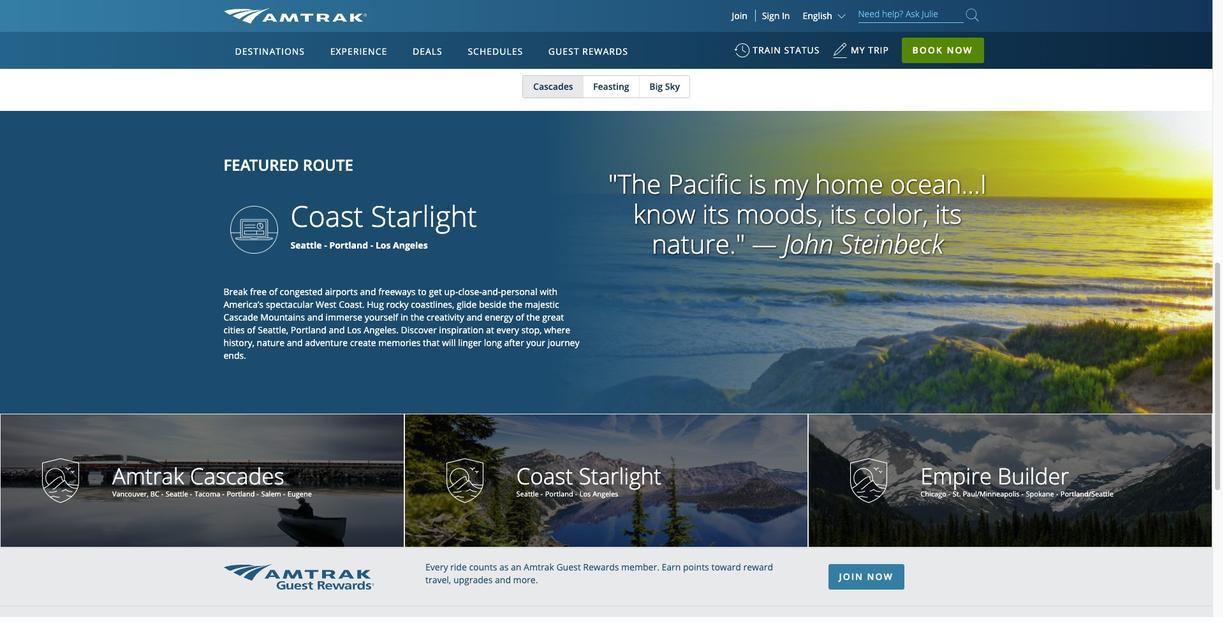 Task type: locate. For each thing, give the bounding box(es) containing it.
1 horizontal spatial -
[[370, 239, 373, 251]]

seattle inside amtrak cascades vancouver, bc seattle tacoma portland salem eugene
[[166, 489, 188, 499]]

1 vertical spatial join
[[839, 571, 864, 583]]

0 horizontal spatial coast
[[291, 196, 363, 235]]

coast.
[[339, 298, 365, 311]]

with
[[540, 286, 558, 298]]

and-
[[482, 286, 501, 298]]

1 vertical spatial coast
[[516, 461, 573, 491]]

1 vertical spatial guest
[[557, 561, 581, 574]]

coast starlight seattle portland los angeles
[[516, 461, 662, 499]]

application inside banner
[[271, 107, 577, 285]]

rewards up feasting
[[582, 45, 628, 57]]

sign in button
[[762, 10, 790, 22]]

0 vertical spatial amtrak
[[112, 461, 184, 491]]

2 horizontal spatial its
[[935, 196, 962, 232]]

seattle inside 'coast starlight seattle - portland - los angeles'
[[291, 239, 322, 251]]

0 horizontal spatial join
[[732, 10, 748, 22]]

bc
[[150, 489, 159, 499]]

0 horizontal spatial cascades
[[190, 461, 284, 491]]

1 horizontal spatial cascades
[[533, 80, 573, 93]]

1 vertical spatial of
[[516, 311, 524, 323]]

1 vertical spatial amtrak
[[524, 561, 554, 574]]

starlight inside 'coast starlight seattle - portland - los angeles'
[[371, 196, 477, 235]]

beside
[[479, 298, 507, 311]]

amtrak image
[[224, 8, 367, 24]]

0 vertical spatial of
[[269, 286, 277, 298]]

coast starlight seattle - portland - los angeles
[[291, 196, 477, 251]]

1 vertical spatial cascades
[[190, 461, 284, 491]]

the up stop,
[[527, 311, 540, 323]]

coast for coast starlight seattle - portland - los angeles
[[291, 196, 363, 235]]

of down cascade
[[247, 324, 256, 336]]

amtrak inside amtrak cascades vancouver, bc seattle tacoma portland salem eugene
[[112, 461, 184, 491]]

as
[[500, 561, 509, 574]]

train status
[[753, 44, 820, 56]]

banner
[[0, 0, 1213, 295]]

portland/seattle
[[1061, 489, 1114, 499]]

adventure
[[305, 337, 348, 349]]

join left now
[[839, 571, 864, 583]]

pacific
[[668, 166, 742, 202]]

- up "airports"
[[324, 239, 327, 251]]

vancouver,
[[112, 489, 149, 499]]

rocky
[[386, 298, 409, 311]]

guest
[[549, 45, 580, 57], [557, 561, 581, 574]]

after
[[504, 337, 524, 349]]

2 its from the left
[[830, 196, 857, 232]]

0 horizontal spatial seattle
[[166, 489, 188, 499]]

its
[[703, 196, 729, 232], [830, 196, 857, 232], [935, 196, 962, 232]]

freeways
[[378, 286, 416, 298]]

book now button
[[902, 38, 984, 63]]

seattle for coast starlight seattle portland los angeles
[[516, 489, 539, 499]]

0 vertical spatial coast
[[291, 196, 363, 235]]

1 horizontal spatial the
[[509, 298, 523, 311]]

1 vertical spatial starlight
[[579, 461, 662, 491]]

0 horizontal spatial starlight
[[371, 196, 477, 235]]

long
[[484, 337, 502, 349]]

of right the free
[[269, 286, 277, 298]]

and down west
[[307, 311, 323, 323]]

0 vertical spatial guest
[[549, 45, 580, 57]]

join
[[732, 10, 748, 22], [839, 571, 864, 583]]

destinations button
[[230, 34, 310, 70]]

0 horizontal spatial angeles
[[393, 239, 428, 251]]

coast starlight image
[[446, 459, 483, 503]]

train
[[753, 44, 781, 56]]

None text field
[[512, 461, 795, 499]]

starlight
[[371, 196, 477, 235], [579, 461, 662, 491]]

of
[[269, 286, 277, 298], [516, 311, 524, 323], [247, 324, 256, 336]]

seattle
[[291, 239, 322, 251], [166, 489, 188, 499], [516, 489, 539, 499]]

the
[[509, 298, 523, 311], [411, 311, 424, 323], [527, 311, 540, 323]]

immerse
[[326, 311, 362, 323]]

0 horizontal spatial the
[[411, 311, 424, 323]]

ends.
[[224, 350, 246, 362]]

application
[[271, 107, 577, 285]]

hug
[[367, 298, 384, 311]]

0 horizontal spatial of
[[247, 324, 256, 336]]

sky
[[665, 80, 680, 93]]

0 vertical spatial angeles
[[393, 239, 428, 251]]

2 horizontal spatial of
[[516, 311, 524, 323]]

discover
[[401, 324, 437, 336]]

1 horizontal spatial seattle
[[291, 239, 322, 251]]

1 horizontal spatial its
[[830, 196, 857, 232]]

- up hug
[[370, 239, 373, 251]]

1 vertical spatial rewards
[[583, 561, 619, 574]]

experience button
[[325, 34, 393, 70]]

2 horizontal spatial seattle
[[516, 489, 539, 499]]

cascades inside button
[[533, 80, 573, 93]]

0 horizontal spatial los
[[347, 324, 361, 336]]

los
[[376, 239, 391, 251], [347, 324, 361, 336], [580, 489, 591, 499]]

seattle inside coast starlight seattle portland los angeles
[[516, 489, 539, 499]]

personal
[[501, 286, 538, 298]]

ride
[[450, 561, 467, 574]]

portland inside break free of congested airports and freeways to get up-close-and-personal with america's spectacular west coast. hug rocky coastlines, glide beside the majestic cascade mountains and immerse yourself in the creativity and energy of the great cities of seattle, portland and los angeles. discover inspiration at every stop, where history, nature and adventure create memories that will linger long after your journey ends.
[[291, 324, 327, 336]]

join inside banner
[[732, 10, 748, 22]]

deals
[[413, 45, 443, 57]]

0 horizontal spatial amtrak
[[112, 461, 184, 491]]

los inside break free of congested airports and freeways to get up-close-and-personal with america's spectacular west coast. hug rocky coastlines, glide beside the majestic cascade mountains and immerse yourself in the creativity and energy of the great cities of seattle, portland and los angeles. discover inspiration at every stop, where history, nature and adventure create memories that will linger long after your journey ends.
[[347, 324, 361, 336]]

nature
[[257, 337, 285, 349]]

angeles inside coast starlight seattle portland los angeles
[[593, 489, 618, 499]]

coastlines,
[[411, 298, 455, 311]]

ocean…i
[[890, 166, 987, 202]]

an
[[511, 561, 522, 574]]

3 its from the left
[[935, 196, 962, 232]]

chicago
[[921, 489, 947, 499]]

portland inside coast starlight seattle portland los angeles
[[545, 489, 573, 499]]

0 vertical spatial starlight
[[371, 196, 477, 235]]

1 vertical spatial los
[[347, 324, 361, 336]]

-
[[324, 239, 327, 251], [370, 239, 373, 251]]

big
[[650, 80, 663, 93]]

portland
[[329, 239, 368, 251], [291, 324, 327, 336], [227, 489, 255, 499], [545, 489, 573, 499]]

now
[[947, 44, 973, 56]]

its left color,
[[830, 196, 857, 232]]

1 horizontal spatial join
[[839, 571, 864, 583]]

inspiration
[[439, 324, 484, 336]]

counts
[[469, 561, 497, 574]]

trip
[[868, 44, 889, 56]]

1 horizontal spatial of
[[269, 286, 277, 298]]

feasting button
[[583, 76, 639, 98]]

coast inside coast starlight seattle portland los angeles
[[516, 461, 573, 491]]

1 vertical spatial angeles
[[593, 489, 618, 499]]

0 vertical spatial cascades
[[533, 80, 573, 93]]

amtrak inside every ride counts as an amtrak guest rewards member. earn points toward reward travel, upgrades and more.
[[524, 561, 554, 574]]

rewards left member.
[[583, 561, 619, 574]]

member.
[[621, 561, 660, 574]]

the up discover
[[411, 311, 424, 323]]

stop,
[[522, 324, 542, 336]]

guest inside popup button
[[549, 45, 580, 57]]

1 horizontal spatial los
[[376, 239, 391, 251]]

guest right an
[[557, 561, 581, 574]]

starlight for coast starlight seattle - portland - los angeles
[[371, 196, 477, 235]]

0 horizontal spatial -
[[324, 239, 327, 251]]

its right color,
[[935, 196, 962, 232]]

airports
[[325, 286, 358, 298]]

guest up the cascades button
[[549, 45, 580, 57]]

coast inside 'coast starlight seattle - portland - los angeles'
[[291, 196, 363, 235]]

more.
[[513, 574, 538, 586]]

angeles
[[393, 239, 428, 251], [593, 489, 618, 499]]

join for join now
[[839, 571, 864, 583]]

1 horizontal spatial amtrak
[[524, 561, 554, 574]]

majestic
[[525, 298, 559, 311]]

its left the "is"
[[703, 196, 729, 232]]

2 horizontal spatial the
[[527, 311, 540, 323]]

1 horizontal spatial angeles
[[593, 489, 618, 499]]

0 vertical spatial rewards
[[582, 45, 628, 57]]

2 vertical spatial los
[[580, 489, 591, 499]]

coast
[[291, 196, 363, 235], [516, 461, 573, 491]]

of up stop,
[[516, 311, 524, 323]]

guest rewards
[[549, 45, 628, 57]]

0 horizontal spatial its
[[703, 196, 729, 232]]

None text field
[[108, 461, 391, 499], [916, 461, 1199, 499], [108, 461, 391, 499], [916, 461, 1199, 499]]

and
[[360, 286, 376, 298], [307, 311, 323, 323], [467, 311, 483, 323], [329, 324, 345, 336], [287, 337, 303, 349], [495, 574, 511, 586]]

—                                      john steinbeck
[[752, 226, 944, 262]]

join left sign
[[732, 10, 748, 22]]

congested
[[280, 286, 323, 298]]

amtrak up more.
[[524, 561, 554, 574]]

2 vertical spatial of
[[247, 324, 256, 336]]

toward
[[712, 561, 741, 574]]

1 horizontal spatial coast
[[516, 461, 573, 491]]

spokane
[[1026, 489, 1054, 499]]

amtrak guest rewards image
[[224, 565, 374, 590]]

0 vertical spatial los
[[376, 239, 391, 251]]

the down personal
[[509, 298, 523, 311]]

and down as
[[495, 574, 511, 586]]

1 horizontal spatial starlight
[[579, 461, 662, 491]]

0 vertical spatial join
[[732, 10, 748, 22]]

home
[[815, 166, 884, 202]]

eugene
[[288, 489, 312, 499]]

guest inside every ride counts as an amtrak guest rewards member. earn points toward reward travel, upgrades and more.
[[557, 561, 581, 574]]

2 horizontal spatial los
[[580, 489, 591, 499]]

starlight inside coast starlight seattle portland los angeles
[[579, 461, 662, 491]]

amtrak left tacoma
[[112, 461, 184, 491]]



Task type: describe. For each thing, give the bounding box(es) containing it.
every
[[497, 324, 519, 336]]

upgrades
[[454, 574, 493, 586]]

is
[[749, 166, 767, 202]]

join button
[[724, 10, 756, 22]]

in
[[782, 10, 790, 22]]

sign in
[[762, 10, 790, 22]]

and up hug
[[360, 286, 376, 298]]

up-
[[444, 286, 458, 298]]

john
[[784, 226, 834, 262]]

and down immerse
[[329, 324, 345, 336]]

route
[[303, 154, 353, 176]]

amtrak cascades vancouver, bc seattle tacoma portland salem eugene
[[112, 461, 312, 499]]

america's
[[224, 298, 263, 311]]

that
[[423, 337, 440, 349]]

break free of congested airports and freeways to get up-close-and-personal with america's spectacular west coast. hug rocky coastlines, glide beside the majestic cascade mountains and immerse yourself in the creativity and energy of the great cities of seattle, portland and los angeles. discover inspiration at every stop, where history, nature and adventure create memories that will linger long after your journey ends.
[[224, 286, 580, 362]]

2 - from the left
[[370, 239, 373, 251]]

Please enter your search item search field
[[858, 6, 964, 23]]

feasting
[[593, 80, 629, 93]]

book now
[[913, 44, 973, 56]]

break
[[224, 286, 248, 298]]

paul/minneapolis
[[963, 489, 1020, 499]]

destinations
[[235, 45, 305, 57]]

color,
[[864, 196, 929, 232]]

search icon image
[[966, 6, 979, 24]]

join now link
[[828, 565, 904, 590]]

moods,
[[736, 196, 823, 232]]

"the pacific is my home ocean…i know its moods, its color, its nature."
[[609, 166, 987, 262]]

rewards inside every ride counts as an amtrak guest rewards member. earn points toward reward travel, upgrades and more.
[[583, 561, 619, 574]]

where
[[544, 324, 570, 336]]

get
[[429, 286, 442, 298]]

angeles inside 'coast starlight seattle - portland - los angeles'
[[393, 239, 428, 251]]

starlight for coast starlight seattle portland los angeles
[[579, 461, 662, 491]]

will
[[442, 337, 456, 349]]

empire builder chicago st. paul/minneapolis spokane portland/seattle
[[921, 461, 1114, 499]]

salem
[[261, 489, 281, 499]]

my trip button
[[833, 38, 889, 70]]

portland inside 'coast starlight seattle - portland - los angeles'
[[329, 239, 368, 251]]

schedules
[[468, 45, 523, 57]]

empire builder image
[[851, 459, 888, 503]]

cascades train image
[[42, 459, 79, 503]]

schedules link
[[463, 32, 528, 69]]

regions map image
[[271, 107, 577, 285]]

join for join
[[732, 10, 748, 22]]

know
[[633, 196, 696, 232]]

glide
[[457, 298, 477, 311]]

yourself
[[365, 311, 398, 323]]

english button
[[803, 10, 849, 22]]

sign
[[762, 10, 780, 22]]

featured
[[224, 154, 299, 176]]

rewards inside popup button
[[582, 45, 628, 57]]

every
[[426, 561, 448, 574]]

at
[[486, 324, 494, 336]]

angeles.
[[364, 324, 399, 336]]

cascades inside amtrak cascades vancouver, bc seattle tacoma portland salem eugene
[[190, 461, 284, 491]]

spectacular
[[266, 298, 314, 311]]

none text field containing coast starlight
[[512, 461, 795, 499]]

and inside every ride counts as an amtrak guest rewards member. earn points toward reward travel, upgrades and more.
[[495, 574, 511, 586]]

english
[[803, 10, 832, 22]]

portland inside amtrak cascades vancouver, bc seattle tacoma portland salem eugene
[[227, 489, 255, 499]]

nature."
[[652, 226, 745, 262]]

coast starlight route image
[[0, 111, 1213, 414]]

now
[[867, 571, 894, 583]]

my trip
[[851, 44, 889, 56]]

los inside 'coast starlight seattle - portland - los angeles'
[[376, 239, 391, 251]]

west
[[316, 298, 337, 311]]

join now
[[839, 571, 894, 583]]

travel,
[[426, 574, 451, 586]]

memories
[[379, 337, 421, 349]]

1 its from the left
[[703, 196, 729, 232]]

creativity
[[427, 311, 464, 323]]

banner containing join
[[0, 0, 1213, 295]]

seattle for coast starlight seattle - portland - los angeles
[[291, 239, 322, 251]]

experience
[[330, 45, 387, 57]]

cascade
[[224, 311, 258, 323]]

train status link
[[734, 38, 820, 70]]

builder
[[998, 461, 1069, 491]]

create
[[350, 337, 376, 349]]

"the
[[609, 166, 661, 202]]

my
[[851, 44, 865, 56]]

and right nature
[[287, 337, 303, 349]]

great
[[542, 311, 564, 323]]

1 - from the left
[[324, 239, 327, 251]]

your
[[526, 337, 546, 349]]

big sky
[[650, 80, 680, 93]]

los inside coast starlight seattle portland los angeles
[[580, 489, 591, 499]]

status
[[784, 44, 820, 56]]

coast for coast starlight seattle portland los angeles
[[516, 461, 573, 491]]

reward
[[744, 561, 773, 574]]

every ride counts as an amtrak guest rewards member. earn points toward reward travel, upgrades and more.
[[426, 561, 773, 586]]

deals button
[[408, 34, 448, 70]]

journey
[[548, 337, 580, 349]]

big sky button
[[639, 76, 690, 98]]

cities
[[224, 324, 245, 336]]

to
[[418, 286, 427, 298]]

in
[[401, 311, 408, 323]]

history,
[[224, 337, 255, 349]]

my
[[773, 166, 809, 202]]

and down glide
[[467, 311, 483, 323]]

free
[[250, 286, 267, 298]]



Task type: vqa. For each thing, say whether or not it's contained in the screenshot.
2nd its from the left
yes



